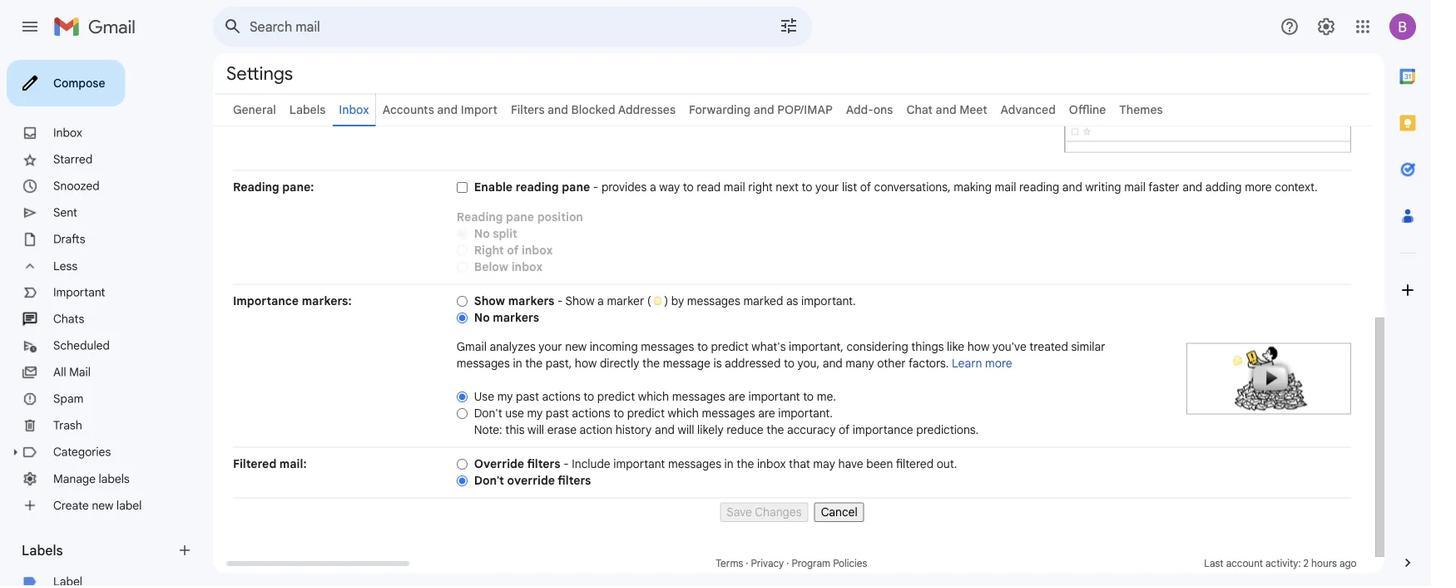 Task type: describe. For each thing, give the bounding box(es) containing it.
position
[[537, 210, 583, 225]]

1 · from the left
[[746, 558, 749, 571]]

messages up message
[[641, 340, 694, 355]]

labels heading
[[22, 543, 176, 559]]

label
[[116, 499, 142, 513]]

1 vertical spatial in
[[725, 457, 734, 472]]

manage labels
[[53, 472, 130, 487]]

snoozed link
[[53, 179, 100, 194]]

writing
[[1086, 180, 1122, 195]]

- for show
[[558, 294, 563, 309]]

2 will from the left
[[678, 423, 695, 438]]

learn
[[952, 357, 983, 371]]

0 horizontal spatial how
[[575, 357, 597, 371]]

override
[[474, 457, 524, 472]]

factors.
[[909, 357, 949, 371]]

last
[[1205, 558, 1224, 571]]

0 vertical spatial -
[[593, 180, 599, 195]]

0 vertical spatial which
[[638, 390, 669, 405]]

no for no markers
[[474, 311, 490, 325]]

the right directly
[[643, 357, 660, 371]]

to inside 'don't use my past actions to predict which messages are important. note: this will erase action history and will likely reduce the accuracy of importance predictions.'
[[614, 407, 624, 421]]

filters and blocked addresses link
[[511, 102, 676, 117]]

what's
[[752, 340, 786, 355]]

forwarding and pop/imap
[[689, 102, 833, 117]]

out.
[[937, 457, 958, 472]]

create new label
[[53, 499, 142, 513]]

markers for show
[[508, 294, 555, 309]]

labels for labels heading
[[22, 543, 63, 559]]

to up message
[[697, 340, 708, 355]]

similar
[[1072, 340, 1106, 355]]

messages inside 'don't use my past actions to predict which messages are important. note: this will erase action history and will likely reduce the accuracy of importance predictions.'
[[702, 407, 755, 421]]

Use my past actions to predict which messages are important to me. radio
[[457, 391, 468, 404]]

reduce
[[727, 423, 764, 438]]

program
[[792, 558, 831, 571]]

conversations,
[[874, 180, 951, 195]]

themes
[[1120, 102, 1163, 117]]

like
[[947, 340, 965, 355]]

right
[[474, 243, 504, 258]]

import
[[461, 102, 498, 117]]

messages down "likely" on the bottom of page
[[668, 457, 722, 472]]

marker
[[607, 294, 644, 309]]

0 vertical spatial filters
[[527, 457, 561, 472]]

chats link
[[53, 312, 84, 327]]

accounts
[[383, 102, 434, 117]]

Below inbox radio
[[457, 261, 468, 274]]

0 horizontal spatial more
[[986, 357, 1013, 371]]

pop/imap
[[778, 102, 833, 117]]

learn more link
[[952, 357, 1013, 371]]

0 vertical spatial important.
[[802, 294, 856, 309]]

all mail
[[53, 365, 91, 380]]

actions inside 'don't use my past actions to predict which messages are important. note: this will erase action history and will likely reduce the accuracy of importance predictions.'
[[572, 407, 611, 421]]

reading pane position
[[457, 210, 583, 225]]

pane:
[[282, 180, 314, 195]]

categories link
[[53, 445, 111, 460]]

ons
[[874, 102, 893, 117]]

1 vertical spatial important
[[614, 457, 665, 472]]

predict inside 'don't use my past actions to predict which messages are important. note: this will erase action history and will likely reduce the accuracy of importance predictions.'
[[627, 407, 665, 421]]

past inside 'don't use my past actions to predict which messages are important. note: this will erase action history and will likely reduce the accuracy of importance predictions.'
[[546, 407, 569, 421]]

compose button
[[7, 60, 125, 107]]

add-
[[846, 102, 874, 117]]

markers:
[[302, 294, 352, 309]]

chats
[[53, 312, 84, 327]]

0 vertical spatial inbox
[[522, 243, 553, 258]]

0 horizontal spatial pane
[[506, 210, 534, 225]]

0 vertical spatial more
[[1245, 180, 1272, 195]]

starred
[[53, 152, 93, 167]]

privacy link
[[751, 558, 784, 571]]

3 mail from the left
[[1125, 180, 1146, 195]]

predictions.
[[917, 423, 979, 438]]

create new label link
[[53, 499, 142, 513]]

advanced search options image
[[772, 9, 806, 42]]

general link
[[233, 102, 276, 117]]

labels
[[99, 472, 130, 487]]

themes link
[[1120, 102, 1163, 117]]

split
[[493, 227, 518, 241]]

save
[[727, 506, 752, 520]]

meet
[[960, 102, 988, 117]]

add-ons
[[846, 102, 893, 117]]

cancel
[[821, 506, 858, 520]]

2 horizontal spatial of
[[860, 180, 871, 195]]

important
[[53, 286, 105, 300]]

1 reading from the left
[[516, 180, 559, 195]]

messages right by
[[687, 294, 741, 309]]

reading for reading pane position
[[457, 210, 503, 225]]

analyzes
[[490, 340, 536, 355]]

1 vertical spatial inbox
[[512, 260, 543, 275]]

erase
[[547, 423, 577, 438]]

policies
[[833, 558, 868, 571]]

terms
[[716, 558, 744, 571]]

1 vertical spatial filters
[[558, 474, 591, 489]]

action
[[580, 423, 613, 438]]

1 mail from the left
[[724, 180, 746, 195]]

ago
[[1340, 558, 1357, 571]]

terms · privacy · program policies
[[716, 558, 868, 571]]

important link
[[53, 286, 105, 300]]

2
[[1304, 558, 1309, 571]]

drafts link
[[53, 232, 85, 247]]

show markers - show a marker (
[[474, 294, 655, 309]]

main menu image
[[20, 17, 40, 37]]

override filters - include important messages in the inbox that may have been filtered out.
[[474, 457, 958, 472]]

footer containing terms
[[213, 556, 1372, 587]]

right of inbox
[[474, 243, 553, 258]]

filtered mail:
[[233, 457, 307, 472]]

filtered
[[233, 457, 277, 472]]

and right faster
[[1183, 180, 1203, 195]]

things
[[912, 340, 944, 355]]

messages down the gmail
[[457, 357, 510, 371]]

gmail image
[[53, 10, 144, 43]]

advanced
[[1001, 102, 1056, 117]]

2 · from the left
[[787, 558, 789, 571]]

the down reduce
[[737, 457, 754, 472]]

(
[[647, 294, 652, 309]]

chat
[[907, 102, 933, 117]]

inbox inside "labels" navigation
[[53, 126, 82, 140]]

the inside 'don't use my past actions to predict which messages are important. note: this will erase action history and will likely reduce the accuracy of importance predictions.'
[[767, 423, 784, 438]]

0 vertical spatial my
[[498, 390, 513, 405]]

provides
[[602, 180, 647, 195]]

labels navigation
[[0, 53, 213, 587]]

1 vertical spatial predict
[[598, 390, 635, 405]]

program policies link
[[792, 558, 868, 571]]

filters
[[511, 102, 545, 117]]

general
[[233, 102, 276, 117]]

may
[[814, 457, 836, 472]]

marked
[[744, 294, 784, 309]]

sent link
[[53, 206, 77, 220]]

terms link
[[716, 558, 744, 571]]

and inside 'don't use my past actions to predict which messages are important. note: this will erase action history and will likely reduce the accuracy of importance predictions.'
[[655, 423, 675, 438]]

below
[[474, 260, 509, 275]]

treated
[[1030, 340, 1069, 355]]

reading pane:
[[233, 180, 314, 195]]

to left me.
[[803, 390, 814, 405]]

this
[[505, 423, 525, 438]]



Task type: locate. For each thing, give the bounding box(es) containing it.
settings image
[[1317, 17, 1337, 37]]

1 horizontal spatial labels
[[290, 102, 326, 117]]

trash
[[53, 419, 82, 433]]

) by messages marked as important.
[[664, 294, 856, 309]]

labels
[[290, 102, 326, 117], [22, 543, 63, 559]]

my up use
[[498, 390, 513, 405]]

0 vertical spatial inbox link
[[339, 102, 369, 117]]

0 horizontal spatial your
[[539, 340, 562, 355]]

cancel button
[[815, 503, 865, 523]]

filters down include
[[558, 474, 591, 489]]

forwarding and pop/imap link
[[689, 102, 833, 117]]

mail right read
[[724, 180, 746, 195]]

my inside 'don't use my past actions to predict which messages are important. note: this will erase action history and will likely reduce the accuracy of importance predictions.'
[[527, 407, 543, 421]]

0 horizontal spatial new
[[92, 499, 114, 513]]

of right list
[[860, 180, 871, 195]]

1 vertical spatial of
[[507, 243, 519, 258]]

use
[[474, 390, 495, 405]]

labels inside navigation
[[22, 543, 63, 559]]

reading for reading pane:
[[233, 180, 279, 195]]

1 vertical spatial my
[[527, 407, 543, 421]]

use
[[505, 407, 524, 421]]

show
[[474, 294, 505, 309], [566, 294, 595, 309]]

labels down create
[[22, 543, 63, 559]]

a left marker
[[598, 294, 604, 309]]

Right of inbox radio
[[457, 245, 468, 257]]

don't up note:
[[474, 407, 503, 421]]

new inside "labels" navigation
[[92, 499, 114, 513]]

1 horizontal spatial past
[[546, 407, 569, 421]]

2 horizontal spatial -
[[593, 180, 599, 195]]

that
[[789, 457, 811, 472]]

1 horizontal spatial will
[[678, 423, 695, 438]]

many
[[846, 357, 875, 371]]

new up past,
[[565, 340, 587, 355]]

override
[[507, 474, 555, 489]]

to
[[683, 180, 694, 195], [802, 180, 813, 195], [697, 340, 708, 355], [784, 357, 795, 371], [584, 390, 595, 405], [803, 390, 814, 405], [614, 407, 624, 421]]

search mail image
[[218, 12, 248, 42]]

1 vertical spatial are
[[758, 407, 775, 421]]

1 horizontal spatial your
[[816, 180, 839, 195]]

1 vertical spatial which
[[668, 407, 699, 421]]

accuracy
[[787, 423, 836, 438]]

messages up reduce
[[702, 407, 755, 421]]

1 horizontal spatial new
[[565, 340, 587, 355]]

follow link to manage storage image
[[321, 573, 337, 587]]

save changes button
[[720, 503, 809, 523]]

0 vertical spatial how
[[968, 340, 990, 355]]

Search mail text field
[[250, 18, 732, 35]]

your inside gmail analyzes your new incoming messages to predict what's important, considering things like how you've treated similar messages in the past, how directly the message is addressed to you, and many other factors.
[[539, 340, 562, 355]]

show up no markers
[[474, 294, 505, 309]]

will right this
[[528, 423, 544, 438]]

1 vertical spatial actions
[[572, 407, 611, 421]]

0 vertical spatial inbox
[[339, 102, 369, 117]]

messages up "likely" on the bottom of page
[[672, 390, 726, 405]]

important down history
[[614, 457, 665, 472]]

you've
[[993, 340, 1027, 355]]

0 horizontal spatial in
[[513, 357, 522, 371]]

don't for don't use my past actions to predict which messages are important. note: this will erase action history and will likely reduce the accuracy of importance predictions.
[[474, 407, 503, 421]]

2 no from the top
[[474, 311, 490, 325]]

0 horizontal spatial my
[[498, 390, 513, 405]]

reading left writing
[[1020, 180, 1060, 195]]

categories
[[53, 445, 111, 460]]

privacy
[[751, 558, 784, 571]]

1 vertical spatial more
[[986, 357, 1013, 371]]

the right reduce
[[767, 423, 784, 438]]

don't
[[474, 407, 503, 421], [474, 474, 504, 489]]

and right chat
[[936, 102, 957, 117]]

No markers radio
[[457, 312, 468, 324]]

in
[[513, 357, 522, 371], [725, 457, 734, 472]]

0 horizontal spatial show
[[474, 294, 505, 309]]

1 vertical spatial pane
[[506, 210, 534, 225]]

way
[[659, 180, 680, 195]]

inbox link up starred link
[[53, 126, 82, 140]]

less button
[[0, 253, 200, 280]]

inbox left 'that'
[[757, 457, 786, 472]]

all mail link
[[53, 365, 91, 380]]

sent
[[53, 206, 77, 220]]

Don't override filters radio
[[457, 475, 468, 488]]

chat and meet
[[907, 102, 988, 117]]

0 horizontal spatial -
[[558, 294, 563, 309]]

0 vertical spatial past
[[516, 390, 539, 405]]

1 vertical spatial -
[[558, 294, 563, 309]]

importance
[[233, 294, 299, 309]]

0 vertical spatial reading
[[233, 180, 279, 195]]

show left marker
[[566, 294, 595, 309]]

1 vertical spatial your
[[539, 340, 562, 355]]

blocked
[[571, 102, 616, 117]]

are
[[729, 390, 746, 405], [758, 407, 775, 421]]

1 vertical spatial markers
[[493, 311, 539, 325]]

actions up 'action'
[[572, 407, 611, 421]]

tab list
[[1385, 53, 1432, 527]]

no split
[[474, 227, 518, 241]]

no for no split
[[474, 227, 490, 241]]

inbox down "right of inbox"
[[512, 260, 543, 275]]

0 horizontal spatial reading
[[516, 180, 559, 195]]

are inside 'don't use my past actions to predict which messages are important. note: this will erase action history and will likely reduce the accuracy of importance predictions.'
[[758, 407, 775, 421]]

compose
[[53, 76, 105, 90]]

1 horizontal spatial inbox link
[[339, 102, 369, 117]]

navigation containing save changes
[[233, 499, 1352, 523]]

actions
[[542, 390, 581, 405], [572, 407, 611, 421]]

in down reduce
[[725, 457, 734, 472]]

mail right the making
[[995, 180, 1017, 195]]

learn more
[[952, 357, 1013, 371]]

predict
[[711, 340, 749, 355], [598, 390, 635, 405], [627, 407, 665, 421]]

last account activity: 2 hours ago
[[1205, 558, 1357, 571]]

1 horizontal spatial show
[[566, 294, 595, 309]]

1 vertical spatial don't
[[474, 474, 504, 489]]

predict down use my past actions to predict which messages are important to me. on the bottom
[[627, 407, 665, 421]]

how right past,
[[575, 357, 597, 371]]

important
[[749, 390, 800, 405], [614, 457, 665, 472]]

next
[[776, 180, 799, 195]]

0 horizontal spatial a
[[598, 294, 604, 309]]

1 horizontal spatial my
[[527, 407, 543, 421]]

are up reduce
[[758, 407, 775, 421]]

new
[[565, 340, 587, 355], [92, 499, 114, 513]]

2 horizontal spatial mail
[[1125, 180, 1146, 195]]

markers up no markers
[[508, 294, 555, 309]]

2 don't from the top
[[474, 474, 504, 489]]

to right way
[[683, 180, 694, 195]]

0 horizontal spatial inbox link
[[53, 126, 82, 140]]

2 show from the left
[[566, 294, 595, 309]]

will left "likely" on the bottom of page
[[678, 423, 695, 438]]

labels for labels link
[[290, 102, 326, 117]]

None checkbox
[[457, 181, 468, 194]]

2 vertical spatial inbox
[[757, 457, 786, 472]]

1 horizontal spatial more
[[1245, 180, 1272, 195]]

1 vertical spatial inbox link
[[53, 126, 82, 140]]

the left past,
[[525, 357, 543, 371]]

manage labels link
[[53, 472, 130, 487]]

2 reading from the left
[[1020, 180, 1060, 195]]

inbox up below inbox
[[522, 243, 553, 258]]

0 vertical spatial predict
[[711, 340, 749, 355]]

forwarding
[[689, 102, 751, 117]]

which up history
[[638, 390, 669, 405]]

as
[[787, 294, 799, 309]]

to up 'action'
[[584, 390, 595, 405]]

spam
[[53, 392, 84, 407]]

0 vertical spatial don't
[[474, 407, 503, 421]]

the
[[525, 357, 543, 371], [643, 357, 660, 371], [767, 423, 784, 438], [737, 457, 754, 472]]

more down you've
[[986, 357, 1013, 371]]

· right privacy link
[[787, 558, 789, 571]]

is
[[714, 357, 722, 371]]

1 horizontal spatial in
[[725, 457, 734, 472]]

0 horizontal spatial ·
[[746, 558, 749, 571]]

mail
[[69, 365, 91, 380]]

1 horizontal spatial -
[[564, 457, 569, 472]]

0 horizontal spatial important
[[614, 457, 665, 472]]

drafts
[[53, 232, 85, 247]]

chat and meet link
[[907, 102, 988, 117]]

offline link
[[1069, 102, 1106, 117]]

1 horizontal spatial of
[[839, 423, 850, 438]]

no up "right"
[[474, 227, 490, 241]]

1 horizontal spatial important
[[749, 390, 800, 405]]

·
[[746, 558, 749, 571], [787, 558, 789, 571]]

don't inside 'don't use my past actions to predict which messages are important. note: this will erase action history and will likely reduce the accuracy of importance predictions.'
[[474, 407, 503, 421]]

0 vertical spatial your
[[816, 180, 839, 195]]

reading left pane: on the left of page
[[233, 180, 279, 195]]

don't for don't override filters
[[474, 474, 504, 489]]

labels link
[[290, 102, 326, 117]]

1 horizontal spatial how
[[968, 340, 990, 355]]

past up use
[[516, 390, 539, 405]]

directly
[[600, 357, 640, 371]]

of up below inbox
[[507, 243, 519, 258]]

0 horizontal spatial are
[[729, 390, 746, 405]]

pane up position
[[562, 180, 590, 195]]

0 vertical spatial in
[[513, 357, 522, 371]]

1 horizontal spatial a
[[650, 180, 656, 195]]

inbox link right labels link
[[339, 102, 369, 117]]

0 horizontal spatial reading
[[233, 180, 279, 195]]

your up past,
[[539, 340, 562, 355]]

1 don't from the top
[[474, 407, 503, 421]]

how
[[968, 340, 990, 355], [575, 357, 597, 371]]

your left list
[[816, 180, 839, 195]]

0 horizontal spatial inbox
[[53, 126, 82, 140]]

- left provides
[[593, 180, 599, 195]]

save changes
[[727, 506, 802, 520]]

support image
[[1280, 17, 1300, 37]]

which inside 'don't use my past actions to predict which messages are important. note: this will erase action history and will likely reduce the accuracy of importance predictions.'
[[668, 407, 699, 421]]

predict inside gmail analyzes your new incoming messages to predict what's important, considering things like how you've treated similar messages in the past, how directly the message is addressed to you, and many other factors.
[[711, 340, 749, 355]]

1 vertical spatial new
[[92, 499, 114, 513]]

predict down directly
[[598, 390, 635, 405]]

in inside gmail analyzes your new incoming messages to predict what's important, considering things like how you've treated similar messages in the past, how directly the message is addressed to you, and many other factors.
[[513, 357, 522, 371]]

enable
[[474, 180, 513, 195]]

1 vertical spatial past
[[546, 407, 569, 421]]

all
[[53, 365, 66, 380]]

0 vertical spatial important
[[749, 390, 800, 405]]

markers for no
[[493, 311, 539, 325]]

0 vertical spatial of
[[860, 180, 871, 195]]

mail left faster
[[1125, 180, 1146, 195]]

spam link
[[53, 392, 84, 407]]

- up past,
[[558, 294, 563, 309]]

1 horizontal spatial pane
[[562, 180, 590, 195]]

0 horizontal spatial past
[[516, 390, 539, 405]]

0 vertical spatial markers
[[508, 294, 555, 309]]

are up 'don't use my past actions to predict which messages are important. note: this will erase action history and will likely reduce the accuracy of importance predictions.'
[[729, 390, 746, 405]]

past up erase
[[546, 407, 569, 421]]

- left include
[[564, 457, 569, 472]]

new inside gmail analyzes your new incoming messages to predict what's important, considering things like how you've treated similar messages in the past, how directly the message is addressed to you, and many other factors.
[[565, 340, 587, 355]]

1 vertical spatial no
[[474, 311, 490, 325]]

1 vertical spatial important.
[[778, 407, 833, 421]]

scheduled link
[[53, 339, 110, 353]]

addresses
[[618, 102, 676, 117]]

0 horizontal spatial of
[[507, 243, 519, 258]]

and inside gmail analyzes your new incoming messages to predict what's important, considering things like how you've treated similar messages in the past, how directly the message is addressed to you, and many other factors.
[[823, 357, 843, 371]]

· right terms
[[746, 558, 749, 571]]

1 vertical spatial inbox
[[53, 126, 82, 140]]

0 horizontal spatial will
[[528, 423, 544, 438]]

actions up erase
[[542, 390, 581, 405]]

link to an instructional video for priority inbox image
[[1187, 343, 1352, 415]]

navigation
[[233, 499, 1352, 523]]

of right accuracy at the bottom
[[839, 423, 850, 438]]

0 vertical spatial actions
[[542, 390, 581, 405]]

offline
[[1069, 102, 1106, 117]]

2 mail from the left
[[995, 180, 1017, 195]]

1 no from the top
[[474, 227, 490, 241]]

important down addressed on the right
[[749, 390, 800, 405]]

and left writing
[[1063, 180, 1083, 195]]

0 vertical spatial a
[[650, 180, 656, 195]]

inbox up starred link
[[53, 126, 82, 140]]

been
[[867, 457, 893, 472]]

1 show from the left
[[474, 294, 505, 309]]

1 vertical spatial reading
[[457, 210, 503, 225]]

and right history
[[655, 423, 675, 438]]

None search field
[[213, 7, 812, 47]]

1 horizontal spatial reading
[[457, 210, 503, 225]]

to up history
[[614, 407, 624, 421]]

pane up "split" at the top
[[506, 210, 534, 225]]

how up learn more
[[968, 340, 990, 355]]

my right use
[[527, 407, 543, 421]]

inbox
[[339, 102, 369, 117], [53, 126, 82, 140]]

which up "likely" on the bottom of page
[[668, 407, 699, 421]]

reading up no split at the top left of the page
[[457, 210, 503, 225]]

2 vertical spatial -
[[564, 457, 569, 472]]

1 vertical spatial a
[[598, 294, 604, 309]]

don't use my past actions to predict which messages are important. note: this will erase action history and will likely reduce the accuracy of importance predictions.
[[474, 407, 979, 438]]

1 vertical spatial how
[[575, 357, 597, 371]]

1 horizontal spatial inbox
[[339, 102, 369, 117]]

new left label
[[92, 499, 114, 513]]

other
[[878, 357, 906, 371]]

a left way
[[650, 180, 656, 195]]

and left pop/imap
[[754, 102, 775, 117]]

and left import
[[437, 102, 458, 117]]

markers up analyzes
[[493, 311, 539, 325]]

mail
[[724, 180, 746, 195], [995, 180, 1017, 195], [1125, 180, 1146, 195]]

0 horizontal spatial mail
[[724, 180, 746, 195]]

important. up accuracy at the bottom
[[778, 407, 833, 421]]

2 vertical spatial of
[[839, 423, 850, 438]]

labels right general
[[290, 102, 326, 117]]

accounts and import
[[383, 102, 498, 117]]

0 vertical spatial pane
[[562, 180, 590, 195]]

important. right "as"
[[802, 294, 856, 309]]

footer
[[213, 556, 1372, 587]]

past
[[516, 390, 539, 405], [546, 407, 569, 421]]

to right next
[[802, 180, 813, 195]]

1 horizontal spatial ·
[[787, 558, 789, 571]]

no right no markers radio
[[474, 311, 490, 325]]

0 vertical spatial are
[[729, 390, 746, 405]]

of inside 'don't use my past actions to predict which messages are important. note: this will erase action history and will likely reduce the accuracy of importance predictions.'
[[839, 423, 850, 438]]

1 vertical spatial labels
[[22, 543, 63, 559]]

you,
[[798, 357, 820, 371]]

None radio
[[457, 458, 468, 471]]

advanced link
[[1001, 102, 1056, 117]]

2 vertical spatial predict
[[627, 407, 665, 421]]

important. inside 'don't use my past actions to predict which messages are important. note: this will erase action history and will likely reduce the accuracy of importance predictions.'
[[778, 407, 833, 421]]

snoozed
[[53, 179, 100, 194]]

in down analyzes
[[513, 357, 522, 371]]

0 vertical spatial no
[[474, 227, 490, 241]]

don't down override on the left
[[474, 474, 504, 489]]

important,
[[789, 340, 844, 355]]

and right "filters"
[[548, 102, 569, 117]]

reading up reading pane position
[[516, 180, 559, 195]]

)
[[664, 294, 669, 309]]

inbox right labels link
[[339, 102, 369, 117]]

more right 'adding'
[[1245, 180, 1272, 195]]

importance markers:
[[233, 294, 352, 309]]

filtered
[[896, 457, 934, 472]]

no markers
[[474, 311, 539, 325]]

predict up 'is'
[[711, 340, 749, 355]]

don't override filters
[[474, 474, 591, 489]]

starred link
[[53, 152, 93, 167]]

0 vertical spatial new
[[565, 340, 587, 355]]

No split radio
[[457, 228, 468, 240]]

1 horizontal spatial are
[[758, 407, 775, 421]]

settings
[[226, 62, 293, 85]]

- for include
[[564, 457, 569, 472]]

message
[[663, 357, 711, 371]]

1 horizontal spatial reading
[[1020, 180, 1060, 195]]

0 vertical spatial labels
[[290, 102, 326, 117]]

None radio
[[457, 295, 468, 308], [457, 408, 468, 420], [457, 295, 468, 308], [457, 408, 468, 420]]

1 will from the left
[[528, 423, 544, 438]]

filters up don't override filters
[[527, 457, 561, 472]]

which
[[638, 390, 669, 405], [668, 407, 699, 421]]

your
[[816, 180, 839, 195], [539, 340, 562, 355]]

and down important,
[[823, 357, 843, 371]]

create
[[53, 499, 89, 513]]

to left the you, on the bottom of page
[[784, 357, 795, 371]]



Task type: vqa. For each thing, say whether or not it's contained in the screenshot.
Hat Sharpay
no



